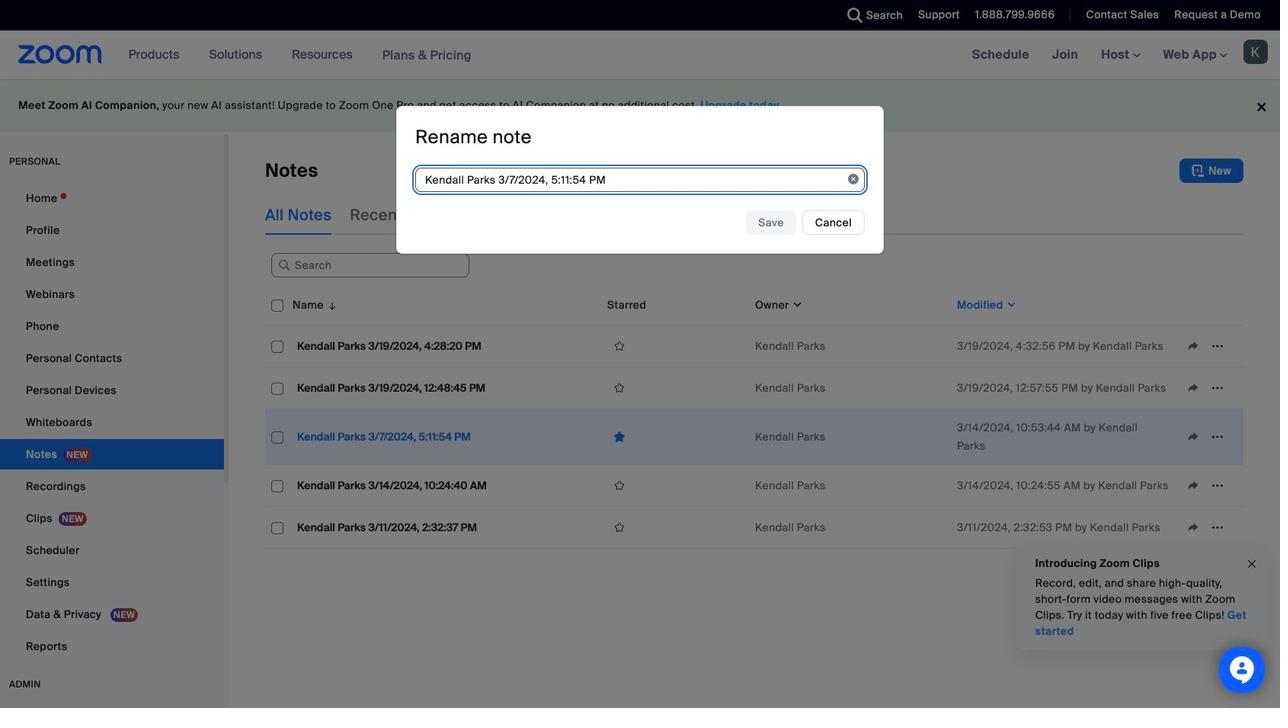 Task type: vqa. For each thing, say whether or not it's contained in the screenshot.
MANAGE MY MEETING navigation
no



Task type: describe. For each thing, give the bounding box(es) containing it.
close image
[[1246, 555, 1259, 573]]

Note title text field
[[415, 168, 865, 192]]

personal menu menu
[[0, 183, 224, 663]]



Task type: locate. For each thing, give the bounding box(es) containing it.
banner
[[0, 30, 1281, 80]]

Search text field
[[271, 253, 470, 278]]

product information navigation
[[117, 30, 483, 80]]

application
[[265, 285, 1244, 549], [608, 335, 743, 358], [608, 377, 743, 399], [608, 425, 743, 449], [608, 474, 743, 497], [608, 516, 743, 539]]

tabs of all notes page tab list
[[265, 195, 754, 235]]

zoom logo image
[[18, 45, 102, 64]]

heading
[[415, 125, 532, 149]]

footer
[[0, 79, 1281, 132]]

arrow down image
[[324, 296, 338, 314]]

dialog
[[396, 106, 884, 254]]

meetings navigation
[[961, 30, 1281, 80]]



